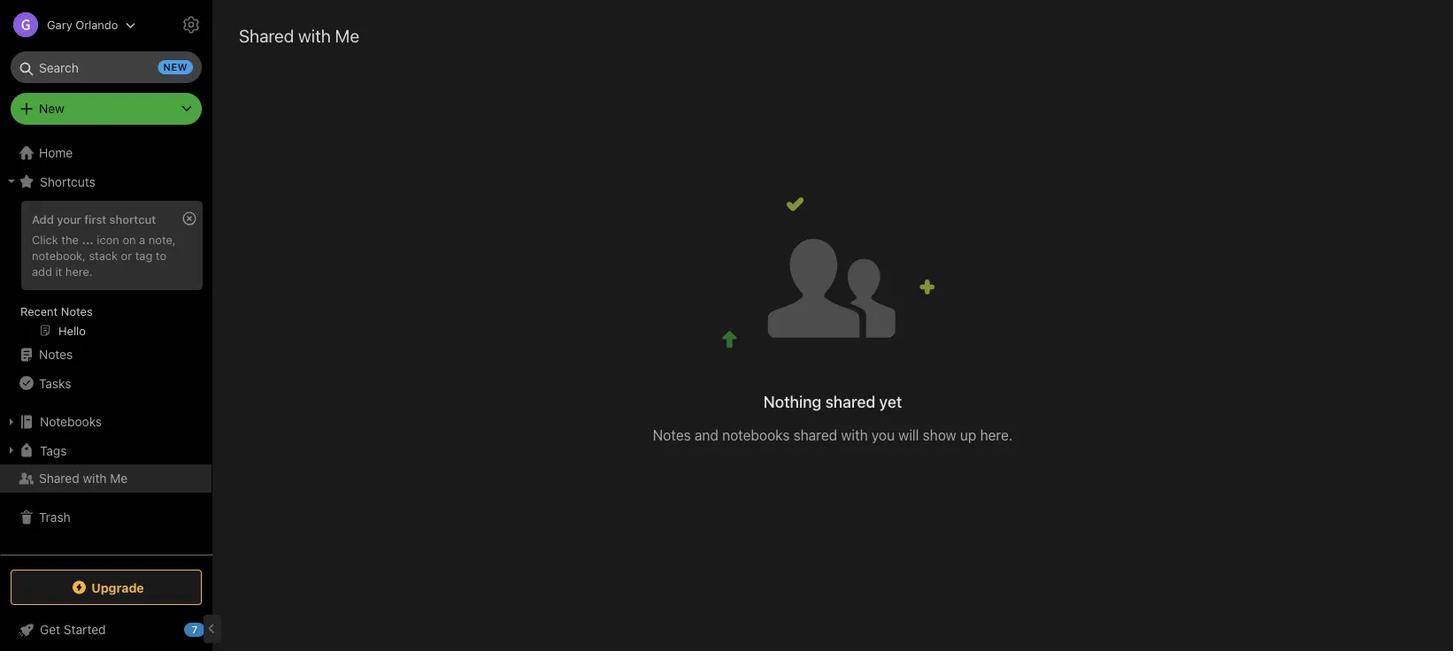 Task type: vqa. For each thing, say whether or not it's contained in the screenshot.
GROUP inside tree
yes



Task type: locate. For each thing, give the bounding box(es) containing it.
home link
[[0, 139, 213, 167]]

nothing
[[764, 393, 822, 412]]

shared
[[239, 25, 294, 46], [39, 471, 79, 486]]

tag
[[135, 249, 153, 262]]

click
[[32, 233, 58, 246]]

here. inside icon on a note, notebook, stack or tag to add it here.
[[65, 265, 93, 278]]

notes link
[[0, 341, 212, 369]]

shortcuts
[[40, 174, 95, 189]]

notes for notes and notebooks shared with you will show up here.
[[653, 427, 691, 444]]

here. right it
[[65, 265, 93, 278]]

trash link
[[0, 504, 212, 532]]

shared with me
[[239, 25, 360, 46], [39, 471, 128, 486]]

recent notes
[[20, 305, 93, 318]]

2 vertical spatial with
[[83, 471, 107, 486]]

1 vertical spatial shared
[[39, 471, 79, 486]]

0 vertical spatial shared with me
[[239, 25, 360, 46]]

shared down tags
[[39, 471, 79, 486]]

shared right 'settings' image
[[239, 25, 294, 46]]

tasks button
[[0, 369, 212, 398]]

1 vertical spatial notes
[[39, 348, 73, 362]]

1 horizontal spatial here.
[[981, 427, 1013, 444]]

upgrade
[[91, 581, 144, 595]]

shortcuts button
[[0, 167, 212, 196]]

recent
[[20, 305, 58, 318]]

expand tags image
[[4, 444, 19, 458]]

notes inside shared with me element
[[653, 427, 691, 444]]

with
[[298, 25, 331, 46], [841, 427, 868, 444], [83, 471, 107, 486]]

icon on a note, notebook, stack or tag to add it here.
[[32, 233, 176, 278]]

click the ...
[[32, 233, 94, 246]]

0 vertical spatial here.
[[65, 265, 93, 278]]

here.
[[65, 265, 93, 278], [981, 427, 1013, 444]]

0 vertical spatial me
[[335, 25, 360, 46]]

notes right recent
[[61, 305, 93, 318]]

shared down nothing shared yet
[[794, 427, 838, 444]]

2 horizontal spatial with
[[841, 427, 868, 444]]

7
[[192, 625, 198, 636]]

shared
[[826, 393, 876, 412], [794, 427, 838, 444]]

shortcut
[[109, 213, 156, 226]]

0 horizontal spatial shared with me
[[39, 471, 128, 486]]

get started
[[40, 623, 106, 638]]

to
[[156, 249, 166, 262]]

2 vertical spatial notes
[[653, 427, 691, 444]]

0 vertical spatial shared
[[239, 25, 294, 46]]

1 vertical spatial shared with me
[[39, 471, 128, 486]]

1 horizontal spatial shared
[[239, 25, 294, 46]]

tree
[[0, 139, 213, 554]]

new search field
[[23, 51, 193, 83]]

notes left and
[[653, 427, 691, 444]]

0 horizontal spatial here.
[[65, 265, 93, 278]]

me
[[335, 25, 360, 46], [110, 471, 128, 486]]

0 horizontal spatial with
[[83, 471, 107, 486]]

will
[[899, 427, 919, 444]]

trash
[[39, 510, 71, 525]]

notebook,
[[32, 249, 86, 262]]

gary
[[47, 18, 72, 31]]

click to collapse image
[[206, 619, 219, 640]]

gary orlando
[[47, 18, 118, 31]]

notes
[[61, 305, 93, 318], [39, 348, 73, 362], [653, 427, 691, 444]]

notes up tasks
[[39, 348, 73, 362]]

home
[[39, 146, 73, 160]]

it
[[55, 265, 62, 278]]

notebooks
[[40, 415, 102, 429]]

here. inside shared with me element
[[981, 427, 1013, 444]]

upgrade button
[[11, 570, 202, 606]]

new
[[163, 62, 188, 73]]

here. right up
[[981, 427, 1013, 444]]

get
[[40, 623, 60, 638]]

group containing add your first shortcut
[[0, 196, 212, 348]]

on
[[123, 233, 136, 246]]

0 vertical spatial with
[[298, 25, 331, 46]]

up
[[961, 427, 977, 444]]

...
[[82, 233, 94, 246]]

1 vertical spatial with
[[841, 427, 868, 444]]

shared up notes and notebooks shared with you will show up here.
[[826, 393, 876, 412]]

and
[[695, 427, 719, 444]]

group
[[0, 196, 212, 348]]

0 horizontal spatial me
[[110, 471, 128, 486]]

the
[[61, 233, 79, 246]]

1 vertical spatial here.
[[981, 427, 1013, 444]]



Task type: describe. For each thing, give the bounding box(es) containing it.
add
[[32, 213, 54, 226]]

tree containing home
[[0, 139, 213, 554]]

shared with me element
[[213, 0, 1454, 652]]

your
[[57, 213, 81, 226]]

started
[[64, 623, 106, 638]]

1 horizontal spatial shared with me
[[239, 25, 360, 46]]

or
[[121, 249, 132, 262]]

settings image
[[181, 14, 202, 35]]

shared with me link
[[0, 465, 212, 493]]

0 vertical spatial notes
[[61, 305, 93, 318]]

expand notebooks image
[[4, 415, 19, 429]]

tags button
[[0, 437, 212, 465]]

show
[[923, 427, 957, 444]]

add your first shortcut
[[32, 213, 156, 226]]

new button
[[11, 93, 202, 125]]

notebooks link
[[0, 408, 212, 437]]

first
[[84, 213, 106, 226]]

notes for notes
[[39, 348, 73, 362]]

1 horizontal spatial with
[[298, 25, 331, 46]]

0 vertical spatial shared
[[826, 393, 876, 412]]

add
[[32, 265, 52, 278]]

icon
[[97, 233, 119, 246]]

Account field
[[0, 7, 136, 43]]

1 horizontal spatial me
[[335, 25, 360, 46]]

notes and notebooks shared with you will show up here.
[[653, 427, 1013, 444]]

0 horizontal spatial shared
[[39, 471, 79, 486]]

note,
[[149, 233, 176, 246]]

stack
[[89, 249, 118, 262]]

tasks
[[39, 376, 71, 391]]

1 vertical spatial me
[[110, 471, 128, 486]]

notebooks
[[723, 427, 790, 444]]

a
[[139, 233, 145, 246]]

Help and Learning task checklist field
[[0, 616, 213, 645]]

Search text field
[[23, 51, 189, 83]]

new
[[39, 101, 64, 116]]

you
[[872, 427, 895, 444]]

yet
[[880, 393, 902, 412]]

nothing shared yet
[[764, 393, 902, 412]]

1 vertical spatial shared
[[794, 427, 838, 444]]

tags
[[40, 443, 67, 458]]

orlando
[[75, 18, 118, 31]]



